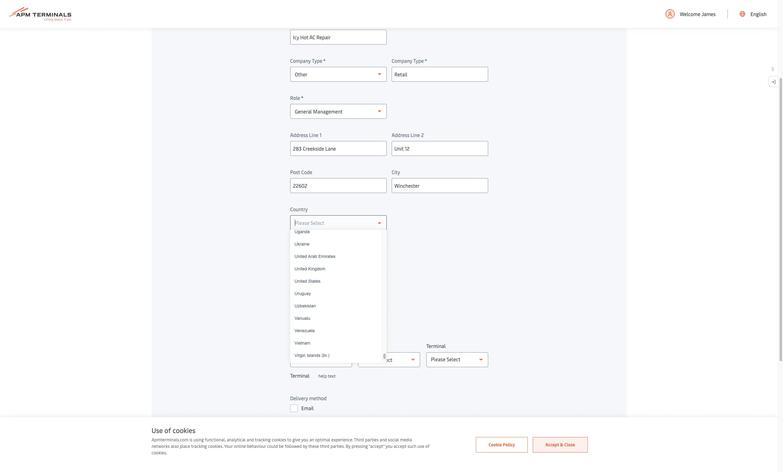 Task type: describe. For each thing, give the bounding box(es) containing it.
sms text alerts
[[301, 417, 335, 424]]

Vessel Operations checkbox
[[290, 274, 298, 282]]

by
[[303, 443, 307, 449]]

policy
[[503, 442, 515, 448]]

pressing
[[352, 443, 368, 449]]

0 vertical spatial you
[[301, 437, 308, 443]]

vietnam
[[295, 341, 310, 346]]

an
[[309, 437, 314, 443]]

Address Line 1 text field
[[290, 141, 387, 156]]

accept
[[545, 442, 559, 448]]

social
[[388, 437, 399, 443]]

uzbekistan
[[295, 304, 316, 309]]

third
[[354, 437, 364, 443]]

islands
[[307, 353, 321, 358]]

welcome james button
[[666, 0, 716, 28]]

1 company type * from the left
[[290, 57, 326, 64]]

welcome james
[[680, 11, 716, 17]]

(br.)
[[322, 353, 329, 358]]

to inside 'use of cookies apmterminals.com is using functional, analytical and tracking cookies to give you an optimal experience. third parties and social media networks also place tracking cookies. your online behaviour could be followed by these third parties. by pressing "accept" you accept such use of cookies.'
[[287, 437, 291, 443]]

address for address line 1
[[290, 132, 308, 138]]

2 vertical spatial terminal
[[290, 372, 310, 379]]

operations for gate operations
[[313, 287, 337, 294]]

uganda
[[295, 229, 310, 234]]

united states
[[295, 279, 321, 284]]

experience.
[[331, 437, 353, 443]]

terminal alerts
[[290, 242, 341, 252]]

1 horizontal spatial cookies.
[[208, 443, 223, 449]]

alerts
[[348, 333, 361, 339]]

Opt in for our global newsletter checkbox
[[290, 438, 298, 445]]

our
[[323, 438, 331, 444]]

virgin for virgin islands, us
[[295, 365, 306, 370]]

select terminal to receive alerts
[[290, 333, 361, 339]]

Address Line 2 text field
[[392, 141, 488, 156]]

gate operations
[[301, 287, 337, 294]]

1 horizontal spatial tracking
[[255, 437, 271, 443]]

Email checkbox
[[290, 405, 298, 412]]

barge operations
[[301, 313, 340, 319]]

help text
[[319, 373, 336, 379]]

operations for rail operations
[[311, 300, 335, 307]]

&
[[560, 442, 564, 448]]

email
[[301, 405, 314, 412]]

ukraine
[[295, 242, 310, 247]]

close
[[564, 442, 575, 448]]

sms
[[301, 417, 311, 424]]

please select
[[431, 356, 461, 363]]

barge
[[301, 313, 314, 319]]

terminal
[[305, 333, 324, 339]]

parties
[[365, 437, 379, 443]]

optimal
[[315, 437, 330, 443]]

us
[[323, 365, 328, 370]]

vanuatu
[[295, 316, 310, 321]]

1 horizontal spatial to
[[325, 333, 330, 339]]

accept & close button
[[533, 437, 588, 453]]

city
[[392, 169, 400, 175]]

united for united states
[[295, 279, 307, 284]]

1 horizontal spatial *
[[323, 57, 326, 64]]

opt in for our global newsletter
[[301, 438, 371, 444]]

use
[[418, 443, 424, 449]]

cookie policy
[[489, 442, 515, 448]]

place
[[180, 443, 190, 449]]

is
[[189, 437, 192, 443]]

post
[[290, 169, 300, 175]]

Sms Text Alerts checkbox
[[290, 417, 298, 425]]

arab
[[308, 254, 317, 259]]

global
[[332, 438, 346, 444]]

third
[[320, 443, 329, 449]]

accept
[[394, 443, 407, 449]]

followed
[[285, 443, 302, 449]]

types
[[302, 265, 315, 271]]

operations for barge operations
[[315, 313, 340, 319]]

media
[[400, 437, 412, 443]]

vessel
[[301, 274, 315, 281]]

1 vertical spatial of
[[425, 443, 430, 449]]

Rail Operations checkbox
[[290, 300, 298, 307]]

accept & close
[[545, 442, 575, 448]]

in
[[311, 438, 315, 444]]

code
[[301, 169, 312, 175]]

1 and from the left
[[247, 437, 254, 443]]

could
[[267, 443, 278, 449]]

alert types
[[290, 265, 315, 271]]

line for 1
[[309, 132, 318, 138]]

country
[[290, 206, 308, 213]]

2 and from the left
[[380, 437, 387, 443]]

0 vertical spatial alerts
[[321, 242, 341, 252]]

uruguay
[[295, 291, 311, 296]]

rail
[[301, 300, 310, 307]]

united arab emirates
[[295, 254, 336, 259]]

be
[[279, 443, 284, 449]]

delivery
[[290, 395, 308, 402]]

your
[[224, 443, 233, 449]]

online
[[234, 443, 246, 449]]

Company text field
[[290, 30, 387, 45]]

give
[[292, 437, 300, 443]]

networks
[[152, 443, 170, 449]]

address line 1
[[290, 132, 322, 138]]

role
[[290, 94, 300, 101]]

operations for vessel operations
[[316, 274, 341, 281]]

please
[[431, 356, 446, 363]]

united for united kingdom
[[295, 266, 307, 271]]

post code
[[290, 169, 312, 175]]

address line 2
[[392, 132, 424, 138]]



Task type: locate. For each thing, give the bounding box(es) containing it.
line for 2
[[411, 132, 420, 138]]

address left 2
[[392, 132, 410, 138]]

* down company text field
[[323, 57, 326, 64]]

0 vertical spatial united
[[295, 254, 307, 259]]

virgin for virgin islands (br.)
[[295, 353, 306, 358]]

use of cookies apmterminals.com is using functional, analytical and tracking cookies to give you an optimal experience. third parties and social media networks also place tracking cookies. your online behaviour could be followed by these third parties. by pressing "accept" you accept such use of cookies.
[[152, 426, 430, 456]]

and up behaviour
[[247, 437, 254, 443]]

cookies. down networks
[[152, 450, 167, 456]]

1 vertical spatial terminal
[[426, 343, 446, 349]]

0 vertical spatial tracking
[[255, 437, 271, 443]]

gate
[[301, 287, 312, 294]]

1 line from the left
[[309, 132, 318, 138]]

0 horizontal spatial cookies
[[173, 426, 196, 435]]

1 united from the top
[[295, 254, 307, 259]]

alerts
[[321, 242, 341, 252], [322, 417, 335, 424]]

virgin islands, us
[[295, 365, 328, 370]]

address
[[290, 132, 308, 138], [392, 132, 410, 138]]

Please Select text field
[[290, 215, 387, 230]]

opt
[[301, 438, 309, 444]]

using
[[194, 437, 204, 443]]

1 horizontal spatial company type *
[[392, 57, 427, 64]]

cookies up be
[[272, 437, 286, 443]]

0 horizontal spatial to
[[287, 437, 291, 443]]

Company Type * text field
[[392, 67, 488, 82]]

and up "accept"
[[380, 437, 387, 443]]

english
[[751, 11, 767, 17]]

venezuela
[[295, 328, 315, 333]]

1 horizontal spatial address
[[392, 132, 410, 138]]

1 vertical spatial alerts
[[322, 417, 335, 424]]

0 vertical spatial terminal
[[290, 242, 319, 252]]

0 vertical spatial virgin
[[295, 353, 306, 358]]

virgin down region
[[295, 353, 306, 358]]

tracking down using on the bottom left of the page
[[191, 443, 207, 449]]

operations down rail operations
[[315, 313, 340, 319]]

0 horizontal spatial company type *
[[290, 57, 326, 64]]

0 horizontal spatial line
[[309, 132, 318, 138]]

"accept"
[[369, 443, 385, 449]]

1 horizontal spatial you
[[386, 443, 393, 449]]

of
[[164, 426, 171, 435], [425, 443, 430, 449]]

1 virgin from the top
[[295, 353, 306, 358]]

1
[[320, 132, 322, 138]]

1 vertical spatial virgin
[[295, 365, 306, 370]]

rail operations
[[301, 300, 335, 307]]

* up "company type *" text field
[[425, 57, 427, 64]]

use
[[152, 426, 163, 435]]

text
[[312, 417, 321, 424]]

address for address line 2
[[392, 132, 410, 138]]

to left receive
[[325, 333, 330, 339]]

terminal
[[290, 242, 319, 252], [426, 343, 446, 349], [290, 372, 310, 379]]

0 horizontal spatial select
[[290, 333, 304, 339]]

operations down kingdom
[[316, 274, 341, 281]]

united up gate
[[295, 279, 307, 284]]

terminal up 'arab'
[[290, 242, 319, 252]]

0 vertical spatial cookies
[[173, 426, 196, 435]]

text
[[328, 373, 336, 379]]

line left 2
[[411, 132, 420, 138]]

cookie
[[489, 442, 502, 448]]

apmterminals.com
[[152, 437, 188, 443]]

2 united from the top
[[295, 266, 307, 271]]

company type *
[[290, 57, 326, 64], [392, 57, 427, 64]]

virgin islands (br.)
[[295, 353, 329, 358]]

0 horizontal spatial you
[[301, 437, 308, 443]]

tracking up behaviour
[[255, 437, 271, 443]]

1 vertical spatial united
[[295, 266, 307, 271]]

to left give
[[287, 437, 291, 443]]

1 horizontal spatial of
[[425, 443, 430, 449]]

parties.
[[330, 443, 345, 449]]

1 vertical spatial you
[[386, 443, 393, 449]]

0 vertical spatial cookies.
[[208, 443, 223, 449]]

united kingdom
[[295, 266, 325, 271]]

functional,
[[205, 437, 226, 443]]

0 vertical spatial select
[[290, 333, 304, 339]]

tracking
[[255, 437, 271, 443], [191, 443, 207, 449]]

0 horizontal spatial address
[[290, 132, 308, 138]]

emirates
[[318, 254, 336, 259]]

1 vertical spatial select
[[447, 356, 461, 363]]

2 virgin from the top
[[295, 365, 306, 370]]

you down social
[[386, 443, 393, 449]]

line left 1
[[309, 132, 318, 138]]

1 type from the left
[[312, 57, 322, 64]]

welcome
[[680, 11, 701, 17]]

cookies. down functional,
[[208, 443, 223, 449]]

2 address from the left
[[392, 132, 410, 138]]

1 vertical spatial cookies.
[[152, 450, 167, 456]]

terminal down virgin islands, us
[[290, 372, 310, 379]]

0 horizontal spatial tracking
[[191, 443, 207, 449]]

Barge Operations checkbox
[[290, 313, 298, 320]]

such
[[408, 443, 417, 449]]

you up "by"
[[301, 437, 308, 443]]

3 united from the top
[[295, 279, 307, 284]]

*
[[323, 57, 326, 64], [425, 57, 427, 64], [301, 94, 304, 101]]

1 address from the left
[[290, 132, 308, 138]]

alerts up the emirates
[[321, 242, 341, 252]]

Post Code text field
[[290, 178, 387, 193]]

terminal up please
[[426, 343, 446, 349]]

2 line from the left
[[411, 132, 420, 138]]

2 company type * from the left
[[392, 57, 427, 64]]

you
[[301, 437, 308, 443], [386, 443, 393, 449]]

role *
[[290, 94, 304, 101]]

select up vietnam at bottom
[[290, 333, 304, 339]]

1 vertical spatial to
[[287, 437, 291, 443]]

2 horizontal spatial *
[[425, 57, 427, 64]]

0 horizontal spatial *
[[301, 94, 304, 101]]

also
[[171, 443, 179, 449]]

behaviour
[[247, 443, 266, 449]]

company
[[290, 20, 311, 27], [290, 57, 311, 64], [392, 57, 412, 64]]

address left 1
[[290, 132, 308, 138]]

1 horizontal spatial type
[[413, 57, 424, 64]]

states
[[308, 279, 321, 284]]

cookie policy link
[[476, 437, 528, 453]]

vessel operations
[[301, 274, 341, 281]]

2
[[421, 132, 424, 138]]

cookies up is
[[173, 426, 196, 435]]

method
[[309, 395, 327, 402]]

united up alert types on the left of page
[[295, 254, 307, 259]]

1 vertical spatial tracking
[[191, 443, 207, 449]]

newsletter
[[347, 438, 371, 444]]

analytical
[[227, 437, 246, 443]]

alert
[[290, 265, 301, 271]]

0 horizontal spatial and
[[247, 437, 254, 443]]

operations down vessel operations
[[313, 287, 337, 294]]

of up apmterminals.com at the left bottom
[[164, 426, 171, 435]]

type
[[312, 57, 322, 64], [413, 57, 424, 64]]

0 vertical spatial to
[[325, 333, 330, 339]]

operations up barge operations
[[311, 300, 335, 307]]

by
[[346, 443, 351, 449]]

and
[[247, 437, 254, 443], [380, 437, 387, 443]]

virgin
[[295, 353, 306, 358], [295, 365, 306, 370]]

virgin left islands,
[[295, 365, 306, 370]]

0 horizontal spatial cookies.
[[152, 450, 167, 456]]

for
[[316, 438, 322, 444]]

of right use
[[425, 443, 430, 449]]

Gate Operations checkbox
[[290, 287, 298, 295]]

english button
[[740, 0, 767, 28]]

0 horizontal spatial type
[[312, 57, 322, 64]]

City text field
[[392, 178, 488, 193]]

united
[[295, 254, 307, 259], [295, 266, 307, 271], [295, 279, 307, 284]]

help
[[319, 373, 327, 379]]

1 horizontal spatial and
[[380, 437, 387, 443]]

select right please
[[447, 356, 461, 363]]

united up the vessel operations option
[[295, 266, 307, 271]]

0 vertical spatial of
[[164, 426, 171, 435]]

0 horizontal spatial of
[[164, 426, 171, 435]]

islands,
[[307, 365, 322, 370]]

these
[[308, 443, 319, 449]]

* right the role
[[301, 94, 304, 101]]

1 horizontal spatial select
[[447, 356, 461, 363]]

united for united arab emirates
[[295, 254, 307, 259]]

1 horizontal spatial line
[[411, 132, 420, 138]]

1 vertical spatial cookies
[[272, 437, 286, 443]]

1 horizontal spatial cookies
[[272, 437, 286, 443]]

james
[[702, 11, 716, 17]]

2 type from the left
[[413, 57, 424, 64]]

region
[[290, 343, 305, 349]]

kingdom
[[308, 266, 325, 271]]

cookies
[[173, 426, 196, 435], [272, 437, 286, 443]]

2 vertical spatial united
[[295, 279, 307, 284]]

alerts right text
[[322, 417, 335, 424]]

delivery method
[[290, 395, 327, 402]]



Task type: vqa. For each thing, say whether or not it's contained in the screenshot.
topmost Select
yes



